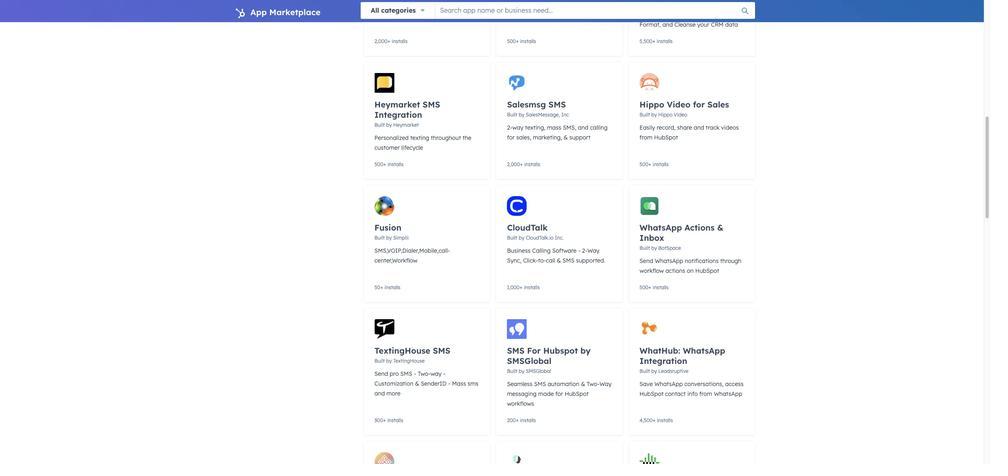 Task type: locate. For each thing, give the bounding box(es) containing it.
& right actions
[[717, 223, 723, 233]]

+ down 'save'
[[653, 418, 656, 424]]

500 + installs down the customer
[[374, 161, 403, 168]]

hippo up record,
[[658, 112, 672, 118]]

textinghouse sms built by textinghouse
[[374, 346, 450, 364]]

built up seamless
[[507, 368, 517, 375]]

installs for hippo
[[653, 161, 669, 168]]

save
[[640, 381, 653, 388]]

installs for whatsapp
[[653, 285, 669, 291]]

by inside cloudtalk built by cloudtalk.io inc.
[[519, 235, 524, 241]]

1 vertical spatial from
[[699, 391, 712, 398]]

installs right 1,000
[[524, 285, 540, 291]]

installs down record,
[[653, 161, 669, 168]]

record,
[[657, 124, 676, 131]]

sms up senderid
[[433, 346, 450, 356]]

by inside whathub: whatsapp integration built by leadsruptive
[[651, 368, 657, 375]]

1 horizontal spatial 2-
[[582, 247, 587, 255]]

by down inbox
[[651, 245, 657, 251]]

and down deduplicate,
[[662, 21, 673, 28]]

0 horizontal spatial send
[[374, 371, 388, 378]]

500 + installs down workflow
[[640, 285, 669, 291]]

1 vertical spatial 2-
[[582, 247, 587, 255]]

automated,
[[430, 1, 461, 8]]

hubspot inside save whatsapp conversations, access hubspot contact info from whatsapp
[[640, 391, 663, 398]]

sms left the for
[[507, 346, 525, 356]]

- inside "business calling software - 2-way sync, click-to-call & sms supported."
[[578, 247, 580, 255]]

accept stripe or paypal payments using your hubspot forms
[[507, 1, 599, 18]]

2,000 + installs down the 'sales,'
[[507, 161, 540, 168]]

your down associate,
[[697, 21, 709, 28]]

two- up senderid
[[418, 371, 431, 378]]

0 vertical spatial texting
[[399, 11, 418, 18]]

way for by
[[600, 381, 612, 388]]

0 horizontal spatial your
[[523, 11, 535, 18]]

solution
[[419, 11, 441, 18]]

textinghouse
[[374, 346, 430, 356], [393, 358, 425, 364]]

leadsruptive
[[658, 368, 689, 375]]

5,500 + installs
[[640, 38, 673, 44]]

+ down sync,
[[520, 285, 522, 291]]

for
[[442, 11, 450, 18], [693, 99, 705, 110], [507, 134, 515, 141], [555, 391, 563, 398]]

2- left texting,
[[507, 124, 512, 131]]

installs right 5,500
[[657, 38, 673, 44]]

installs down workflow
[[653, 285, 669, 291]]

actions
[[665, 267, 685, 275]]

format,
[[640, 21, 661, 28]]

1 vertical spatial 2,000
[[507, 161, 520, 168]]

from
[[640, 134, 652, 141], [699, 391, 712, 398]]

from down conversations, at the right bottom of page
[[699, 391, 712, 398]]

built down inbox
[[640, 245, 650, 251]]

customization
[[374, 380, 413, 388]]

integration inside whathub: whatsapp integration built by leadsruptive
[[640, 356, 687, 366]]

by right "hubspot"
[[580, 346, 591, 356]]

+ down workflow
[[648, 285, 651, 291]]

pro
[[390, 371, 399, 378]]

sms inside send pro sms - two-way - customization & senderid - mass sms and more
[[400, 371, 412, 378]]

0 vertical spatial textinghouse
[[374, 346, 430, 356]]

built down 'salesmsg' at the right top
[[507, 112, 517, 118]]

built down fusion
[[374, 235, 385, 241]]

0 horizontal spatial 2-
[[507, 124, 512, 131]]

calling
[[590, 124, 608, 131]]

built up 'save'
[[640, 368, 650, 375]]

calling
[[532, 247, 551, 255]]

&
[[393, 11, 397, 18], [564, 134, 568, 141], [717, 223, 723, 233], [557, 257, 561, 265], [415, 380, 419, 388], [581, 381, 585, 388]]

1 vertical spatial smsglobal
[[526, 368, 551, 375]]

whatsapp
[[640, 223, 682, 233], [655, 258, 683, 265], [683, 346, 725, 356], [654, 381, 683, 388], [714, 391, 742, 398]]

the
[[463, 134, 471, 142]]

whatsapp up contact at bottom
[[654, 381, 683, 388]]

1 horizontal spatial your
[[697, 21, 709, 28]]

2,000 down phone in the left of the page
[[374, 38, 387, 44]]

whathub:
[[640, 346, 680, 356]]

whatsapp inside the send whatsapp notifications through workflow actions on hubspot
[[655, 258, 683, 265]]

whatsapp up botspace
[[640, 223, 682, 233]]

your inside accept stripe or paypal payments using your hubspot forms
[[523, 11, 535, 18]]

and
[[662, 21, 673, 28], [578, 124, 588, 131], [694, 124, 704, 131], [374, 390, 385, 398]]

by up pro
[[386, 358, 392, 364]]

& left senderid
[[415, 380, 419, 388]]

built inside cloudtalk built by cloudtalk.io inc.
[[507, 235, 517, 241]]

whathub: whatsapp integration built by leadsruptive
[[640, 346, 725, 375]]

1 vertical spatial video
[[674, 112, 687, 118]]

by inside whatsapp actions & inbox built by botspace
[[651, 245, 657, 251]]

+ for fusion
[[380, 285, 383, 291]]

by inside salesmsg sms built by salesmessage, inc
[[519, 112, 524, 118]]

1 horizontal spatial 2,000 + installs
[[507, 161, 540, 168]]

hubspot down or
[[537, 11, 561, 18]]

your down stripe
[[523, 11, 535, 18]]

and left 'track' at the top
[[694, 124, 704, 131]]

hubspot down record,
[[654, 134, 678, 141]]

+ for textinghouse
[[383, 418, 386, 424]]

2,000
[[374, 38, 387, 44], [507, 161, 520, 168]]

0 vertical spatial integration
[[374, 110, 422, 120]]

+ down the 'sales,'
[[520, 161, 523, 168]]

sms up made
[[534, 381, 546, 388]]

1 horizontal spatial integration
[[640, 356, 687, 366]]

1 vertical spatial way
[[431, 371, 442, 378]]

500 down workflow
[[640, 285, 648, 291]]

hippo up the easily
[[640, 99, 664, 110]]

botspace
[[658, 245, 681, 251]]

from down the easily
[[640, 134, 652, 141]]

2- up supported.
[[582, 247, 587, 255]]

send left pro
[[374, 371, 388, 378]]

500 + installs down the easily
[[640, 161, 669, 168]]

2,000 + installs
[[374, 38, 408, 44], [507, 161, 540, 168]]

+ for heymarket
[[383, 161, 386, 168]]

& right automation
[[581, 381, 585, 388]]

by down 'salesmsg' at the right top
[[519, 112, 524, 118]]

whatsapp inside whathub: whatsapp integration built by leadsruptive
[[683, 346, 725, 356]]

for down automated,
[[442, 11, 450, 18]]

by up 'personalized'
[[386, 122, 392, 128]]

by down fusion
[[386, 235, 392, 241]]

1 horizontal spatial two-
[[587, 381, 600, 388]]

through
[[720, 258, 741, 265]]

whatsapp actions & inbox built by botspace
[[640, 223, 723, 251]]

0 vertical spatial way
[[587, 247, 599, 255]]

& inside "business calling software - 2-way sync, click-to-call & sms supported."
[[557, 257, 561, 265]]

for left the 'sales,'
[[507, 134, 515, 141]]

easily record, share and track videos from hubspot
[[640, 124, 739, 141]]

+ for cloudtalk
[[520, 285, 522, 291]]

installs right 200
[[520, 418, 536, 424]]

5,500
[[640, 38, 652, 44]]

0 vertical spatial 2-
[[507, 124, 512, 131]]

two- inside seamless sms automation & two-way messaging made for hubspot workflows
[[587, 381, 600, 388]]

1 horizontal spatial 2,000
[[507, 161, 520, 168]]

integration for whathub:
[[640, 356, 687, 366]]

& right call
[[557, 257, 561, 265]]

1 vertical spatial your
[[697, 21, 709, 28]]

way up the 'sales,'
[[512, 124, 523, 131]]

texting down reliable,
[[399, 11, 418, 18]]

by up the easily
[[651, 112, 657, 118]]

texting up lifecycle on the left top of page
[[410, 134, 429, 142]]

way up senderid
[[431, 371, 442, 378]]

300
[[374, 418, 383, 424]]

0 horizontal spatial way
[[431, 371, 442, 378]]

1 vertical spatial send
[[374, 371, 388, 378]]

business
[[507, 247, 531, 255]]

installs for whathub:
[[657, 418, 673, 424]]

send inside send pro sms - two-way - customization & senderid - mass sms and more
[[374, 371, 388, 378]]

hubspot down 'save'
[[640, 391, 663, 398]]

for down automation
[[555, 391, 563, 398]]

actions
[[685, 223, 715, 233]]

& down reliable,
[[393, 11, 397, 18]]

+ down workflows
[[516, 418, 519, 424]]

integration
[[374, 110, 422, 120], [640, 356, 687, 366]]

notifications
[[685, 258, 719, 265]]

0 vertical spatial your
[[523, 11, 535, 18]]

more
[[387, 390, 400, 398]]

500 down the customer
[[374, 161, 383, 168]]

all
[[371, 6, 379, 14]]

two- inside send pro sms - two-way - customization & senderid - mass sms and more
[[418, 371, 431, 378]]

sales
[[707, 99, 729, 110]]

two- right automation
[[587, 381, 600, 388]]

0 vertical spatial 2,000 + installs
[[374, 38, 408, 44]]

1 horizontal spatial from
[[699, 391, 712, 398]]

import,
[[675, 11, 696, 18]]

installs down the 'sales,'
[[524, 161, 540, 168]]

integration up 'personalized'
[[374, 110, 422, 120]]

500 for hippo video for sales
[[640, 161, 648, 168]]

1 vertical spatial texting
[[410, 134, 429, 142]]

by inside heymarket sms integration built by heymarket
[[386, 122, 392, 128]]

integration up leadsruptive
[[640, 356, 687, 366]]

app marketplace
[[250, 7, 321, 17]]

support
[[569, 134, 591, 141]]

2,000 down the 'sales,'
[[507, 161, 520, 168]]

1 vertical spatial textinghouse
[[393, 358, 425, 364]]

+ for whathub:
[[653, 418, 656, 424]]

by up 'save'
[[651, 368, 657, 375]]

hubspot down notifications
[[695, 267, 719, 275]]

for inside the hippo video for sales built by hippo video
[[693, 99, 705, 110]]

built inside fusion built by simplii
[[374, 235, 385, 241]]

installs for heymarket
[[388, 161, 403, 168]]

built inside salesmsg sms built by salesmessage, inc
[[507, 112, 517, 118]]

1,000 + installs
[[507, 285, 540, 291]]

by
[[519, 112, 524, 118], [651, 112, 657, 118], [386, 122, 392, 128], [386, 235, 392, 241], [519, 235, 524, 241], [651, 245, 657, 251], [580, 346, 591, 356], [386, 358, 392, 364], [519, 368, 524, 375], [651, 368, 657, 375]]

your inside deduplicate, import, associate, format, and cleanse your crm data
[[697, 21, 709, 28]]

categories
[[381, 6, 416, 14]]

whatsapp up conversations, at the right bottom of page
[[683, 346, 725, 356]]

0 horizontal spatial 2,000
[[374, 38, 387, 44]]

+ for sms
[[516, 418, 519, 424]]

1 vertical spatial way
[[600, 381, 612, 388]]

sms inside textinghouse sms built by textinghouse
[[433, 346, 450, 356]]

2- inside "business calling software - 2-way sync, click-to-call & sms supported."
[[582, 247, 587, 255]]

send up workflow
[[640, 258, 653, 265]]

to-
[[538, 257, 546, 265]]

built up the easily
[[640, 112, 650, 118]]

inc.
[[555, 235, 564, 241]]

deduplicate,
[[640, 11, 674, 18]]

send for inbox
[[640, 258, 653, 265]]

conversations,
[[684, 381, 724, 388]]

contact
[[665, 391, 686, 398]]

sms up the inc
[[548, 99, 566, 110]]

inbox
[[640, 233, 664, 243]]

500 down the easily
[[640, 161, 648, 168]]

and inside easily record, share and track videos from hubspot
[[694, 124, 704, 131]]

heymarket
[[374, 99, 420, 110], [393, 122, 419, 128]]

way inside send pro sms - two-way - customization & senderid - mass sms and more
[[431, 371, 442, 378]]

smsglobal down the for
[[526, 368, 551, 375]]

& inside ultra-reliable, easily automated, phone & texting solution for hubspot
[[393, 11, 397, 18]]

whatsapp for send
[[655, 258, 683, 265]]

1 vertical spatial integration
[[640, 356, 687, 366]]

installs right 300
[[387, 418, 403, 424]]

0 vertical spatial from
[[640, 134, 652, 141]]

ultra-
[[374, 1, 390, 8]]

fusion built by simplii
[[374, 223, 409, 241]]

1 vertical spatial two-
[[587, 381, 600, 388]]

by inside textinghouse sms built by textinghouse
[[386, 358, 392, 364]]

and left the 'more'
[[374, 390, 385, 398]]

and inside deduplicate, import, associate, format, and cleanse your crm data
[[662, 21, 673, 28]]

500 for heymarket sms integration
[[374, 161, 383, 168]]

whatsapp up actions
[[655, 258, 683, 265]]

for inside ultra-reliable, easily automated, phone & texting solution for hubspot
[[442, 11, 450, 18]]

whatsapp inside whatsapp actions & inbox built by botspace
[[640, 223, 682, 233]]

2,000 + installs down phone in the left of the page
[[374, 38, 408, 44]]

marketplace
[[269, 7, 321, 17]]

phone
[[374, 11, 391, 18]]

4,500
[[640, 418, 653, 424]]

hippo video for sales built by hippo video
[[640, 99, 729, 118]]

sms for hubspot by smsglobal built by smsglobal
[[507, 346, 591, 375]]

way inside "business calling software - 2-way sync, click-to-call & sms supported."
[[587, 247, 599, 255]]

0 horizontal spatial integration
[[374, 110, 422, 120]]

1 vertical spatial heymarket
[[393, 122, 419, 128]]

built up business
[[507, 235, 517, 241]]

hubspot down automated,
[[451, 11, 475, 18]]

0 vertical spatial send
[[640, 258, 653, 265]]

sms,
[[563, 124, 576, 131]]

hubspot inside easily record, share and track videos from hubspot
[[654, 134, 678, 141]]

cloudtalk.io
[[526, 235, 554, 241]]

and up support
[[578, 124, 588, 131]]

4,500 + installs
[[640, 418, 673, 424]]

hubspot inside ultra-reliable, easily automated, phone & texting solution for hubspot
[[451, 11, 475, 18]]

0 horizontal spatial two-
[[418, 371, 431, 378]]

1 horizontal spatial send
[[640, 258, 653, 265]]

hubspot down automation
[[565, 391, 589, 398]]

track
[[706, 124, 720, 131]]

0 vertical spatial two-
[[418, 371, 431, 378]]

send inside the send whatsapp notifications through workflow actions on hubspot
[[640, 258, 653, 265]]

by inside fusion built by simplii
[[386, 235, 392, 241]]

0 vertical spatial way
[[512, 124, 523, 131]]

mass
[[452, 380, 466, 388]]

salesmessage,
[[526, 112, 560, 118]]

installs right 4,500
[[657, 418, 673, 424]]

-
[[578, 247, 580, 255], [414, 371, 416, 378], [443, 371, 446, 378], [448, 380, 450, 388]]

send pro sms - two-way - customization & senderid - mass sms and more
[[374, 371, 478, 398]]

+ down center,workflow
[[380, 285, 383, 291]]

integration for heymarket
[[374, 110, 422, 120]]

sms up throughout at the left of the page
[[423, 99, 440, 110]]

0 horizontal spatial from
[[640, 134, 652, 141]]

for inside seamless sms automation & two-way messaging made for hubspot workflows
[[555, 391, 563, 398]]

video
[[667, 99, 691, 110], [674, 112, 687, 118]]

integration inside heymarket sms integration built by heymarket
[[374, 110, 422, 120]]

installs right 50
[[385, 285, 400, 291]]

sms right pro
[[400, 371, 412, 378]]

500 + installs for heymarket sms integration
[[374, 161, 403, 168]]

1 horizontal spatial way
[[512, 124, 523, 131]]

2- inside 2-way texting, mass sms, and calling for sales, marketing, & support
[[507, 124, 512, 131]]

send
[[640, 258, 653, 265], [374, 371, 388, 378]]

send for by
[[374, 371, 388, 378]]

click-
[[523, 257, 538, 265]]

built inside whathub: whatsapp integration built by leadsruptive
[[640, 368, 650, 375]]

workflow
[[640, 267, 664, 275]]

built up customization
[[374, 358, 385, 364]]

by down cloudtalk in the right of the page
[[519, 235, 524, 241]]

+ down customization
[[383, 418, 386, 424]]

0 horizontal spatial 2,000 + installs
[[374, 38, 408, 44]]

way inside seamless sms automation & two-way messaging made for hubspot workflows
[[600, 381, 612, 388]]

installs for sms
[[520, 418, 536, 424]]



Task type: vqa. For each thing, say whether or not it's contained in the screenshot.


Task type: describe. For each thing, give the bounding box(es) containing it.
easily
[[640, 124, 655, 131]]

installs down "using"
[[520, 38, 536, 44]]

payments
[[572, 1, 599, 8]]

500 + installs down "using"
[[507, 38, 536, 44]]

made
[[538, 391, 554, 398]]

built inside whatsapp actions & inbox built by botspace
[[640, 245, 650, 251]]

accept
[[507, 1, 526, 8]]

installs for salesmsg
[[524, 161, 540, 168]]

forms
[[562, 11, 578, 18]]

installs for fusion
[[385, 285, 400, 291]]

500 + installs for whatsapp actions & inbox
[[640, 285, 669, 291]]

sms inside "business calling software - 2-way sync, click-to-call & sms supported."
[[562, 257, 574, 265]]

for inside 2-way texting, mass sms, and calling for sales, marketing, & support
[[507, 134, 515, 141]]

built inside the hippo video for sales built by hippo video
[[640, 112, 650, 118]]

500 for whatsapp actions & inbox
[[640, 285, 648, 291]]

paypal
[[552, 1, 571, 8]]

and inside send pro sms - two-way - customization & senderid - mass sms and more
[[374, 390, 385, 398]]

500 + installs for hippo video for sales
[[640, 161, 669, 168]]

workflows
[[507, 401, 534, 408]]

built inside textinghouse sms built by textinghouse
[[374, 358, 385, 364]]

& inside 2-way texting, mass sms, and calling for sales, marketing, & support
[[564, 134, 568, 141]]

send whatsapp notifications through workflow actions on hubspot
[[640, 258, 741, 275]]

1,000
[[507, 285, 520, 291]]

1 vertical spatial hippo
[[658, 112, 672, 118]]

data
[[725, 21, 738, 28]]

crm
[[711, 21, 724, 28]]

supported.
[[576, 257, 605, 265]]

from inside easily record, share and track videos from hubspot
[[640, 134, 652, 141]]

call
[[546, 257, 555, 265]]

by up seamless
[[519, 368, 524, 375]]

or
[[545, 1, 551, 8]]

seamless
[[507, 381, 533, 388]]

50 + installs
[[374, 285, 400, 291]]

sms inside seamless sms automation & two-way messaging made for hubspot workflows
[[534, 381, 546, 388]]

- up senderid
[[443, 371, 446, 378]]

info
[[687, 391, 698, 398]]

- left the 'mass'
[[448, 380, 450, 388]]

300 + installs
[[374, 418, 403, 424]]

using
[[507, 11, 522, 18]]

sms,voip,dialer,mobile,call-
[[374, 247, 450, 255]]

hubspot inside seamless sms automation & two-way messaging made for hubspot workflows
[[565, 391, 589, 398]]

personalized texting throughout the customer lifecycle
[[374, 134, 471, 152]]

installs down 'all categories' popup button
[[392, 38, 408, 44]]

two- for textinghouse sms
[[418, 371, 431, 378]]

deduplicate, import, associate, format, and cleanse your crm data
[[640, 11, 738, 28]]

for
[[527, 346, 541, 356]]

way for cloudtalk.io
[[587, 247, 599, 255]]

mass
[[547, 124, 561, 131]]

texting inside ultra-reliable, easily automated, phone & texting solution for hubspot
[[399, 11, 418, 18]]

0 vertical spatial video
[[667, 99, 691, 110]]

sales,
[[516, 134, 531, 141]]

reliable,
[[390, 1, 411, 8]]

sms inside heymarket sms integration built by heymarket
[[423, 99, 440, 110]]

software
[[552, 247, 577, 255]]

1 vertical spatial 2,000 + installs
[[507, 161, 540, 168]]

personalized
[[374, 134, 409, 142]]

0 vertical spatial 2,000
[[374, 38, 387, 44]]

built inside heymarket sms integration built by heymarket
[[374, 122, 385, 128]]

hubspot inside the send whatsapp notifications through workflow actions on hubspot
[[695, 267, 719, 275]]

salesmsg
[[507, 99, 546, 110]]

2-way texting, mass sms, and calling for sales, marketing, & support
[[507, 124, 608, 141]]

your for import,
[[697, 21, 709, 28]]

sync,
[[507, 257, 521, 265]]

Search app name or business need... search field
[[436, 2, 755, 18]]

inc
[[561, 112, 569, 118]]

your for stripe
[[523, 11, 535, 18]]

& inside whatsapp actions & inbox built by botspace
[[717, 223, 723, 233]]

500 down "using"
[[507, 38, 516, 44]]

0 vertical spatial smsglobal
[[507, 356, 551, 366]]

texting,
[[525, 124, 545, 131]]

sms inside the sms for hubspot by smsglobal built by smsglobal
[[507, 346, 525, 356]]

stripe
[[527, 1, 543, 8]]

by inside the hippo video for sales built by hippo video
[[651, 112, 657, 118]]

all categories button
[[360, 2, 435, 19]]

0 vertical spatial hippo
[[640, 99, 664, 110]]

automation
[[548, 381, 579, 388]]

lifecycle
[[401, 144, 423, 152]]

cloudtalk built by cloudtalk.io inc.
[[507, 223, 564, 241]]

cloudtalk
[[507, 223, 548, 233]]

50
[[374, 285, 380, 291]]

- down textinghouse sms built by textinghouse
[[414, 371, 416, 378]]

hubspot
[[543, 346, 578, 356]]

+ down format,
[[652, 38, 655, 44]]

installs for cloudtalk
[[524, 285, 540, 291]]

heymarket sms integration built by heymarket
[[374, 99, 440, 128]]

0 vertical spatial heymarket
[[374, 99, 420, 110]]

& inside seamless sms automation & two-way messaging made for hubspot workflows
[[581, 381, 585, 388]]

center,workflow
[[374, 257, 417, 265]]

whatsapp down access
[[714, 391, 742, 398]]

simplii
[[393, 235, 409, 241]]

app
[[250, 7, 267, 17]]

throughout
[[431, 134, 461, 142]]

installs for textinghouse
[[387, 418, 403, 424]]

seamless sms automation & two-way messaging made for hubspot workflows
[[507, 381, 612, 408]]

+ down "using"
[[516, 38, 519, 44]]

fusion
[[374, 223, 401, 233]]

+ for hippo
[[648, 161, 651, 168]]

whatsapp for save
[[654, 381, 683, 388]]

from inside save whatsapp conversations, access hubspot contact info from whatsapp
[[699, 391, 712, 398]]

videos
[[721, 124, 739, 131]]

+ down phone in the left of the page
[[387, 38, 390, 44]]

& inside send pro sms - two-way - customization & senderid - mass sms and more
[[415, 380, 419, 388]]

hubspot inside accept stripe or paypal payments using your hubspot forms
[[537, 11, 561, 18]]

business calling software - 2-way sync, click-to-call & sms supported.
[[507, 247, 605, 265]]

all categories
[[371, 6, 416, 14]]

sms,voip,dialer,mobile,call- center,workflow
[[374, 247, 450, 265]]

messaging
[[507, 391, 537, 398]]

access
[[725, 381, 744, 388]]

whatsapp for whathub:
[[683, 346, 725, 356]]

associate,
[[698, 11, 725, 18]]

two- for sms for hubspot by smsglobal
[[587, 381, 600, 388]]

way inside 2-way texting, mass sms, and calling for sales, marketing, & support
[[512, 124, 523, 131]]

senderid
[[421, 380, 447, 388]]

easily
[[413, 1, 428, 8]]

built inside the sms for hubspot by smsglobal built by smsglobal
[[507, 368, 517, 375]]

sms
[[468, 380, 478, 388]]

and inside 2-way texting, mass sms, and calling for sales, marketing, & support
[[578, 124, 588, 131]]

+ for whatsapp
[[648, 285, 651, 291]]

sms inside salesmsg sms built by salesmessage, inc
[[548, 99, 566, 110]]

on
[[687, 267, 694, 275]]

+ for salesmsg
[[520, 161, 523, 168]]

200 + installs
[[507, 418, 536, 424]]

texting inside personalized texting throughout the customer lifecycle
[[410, 134, 429, 142]]

customer
[[374, 144, 400, 152]]



